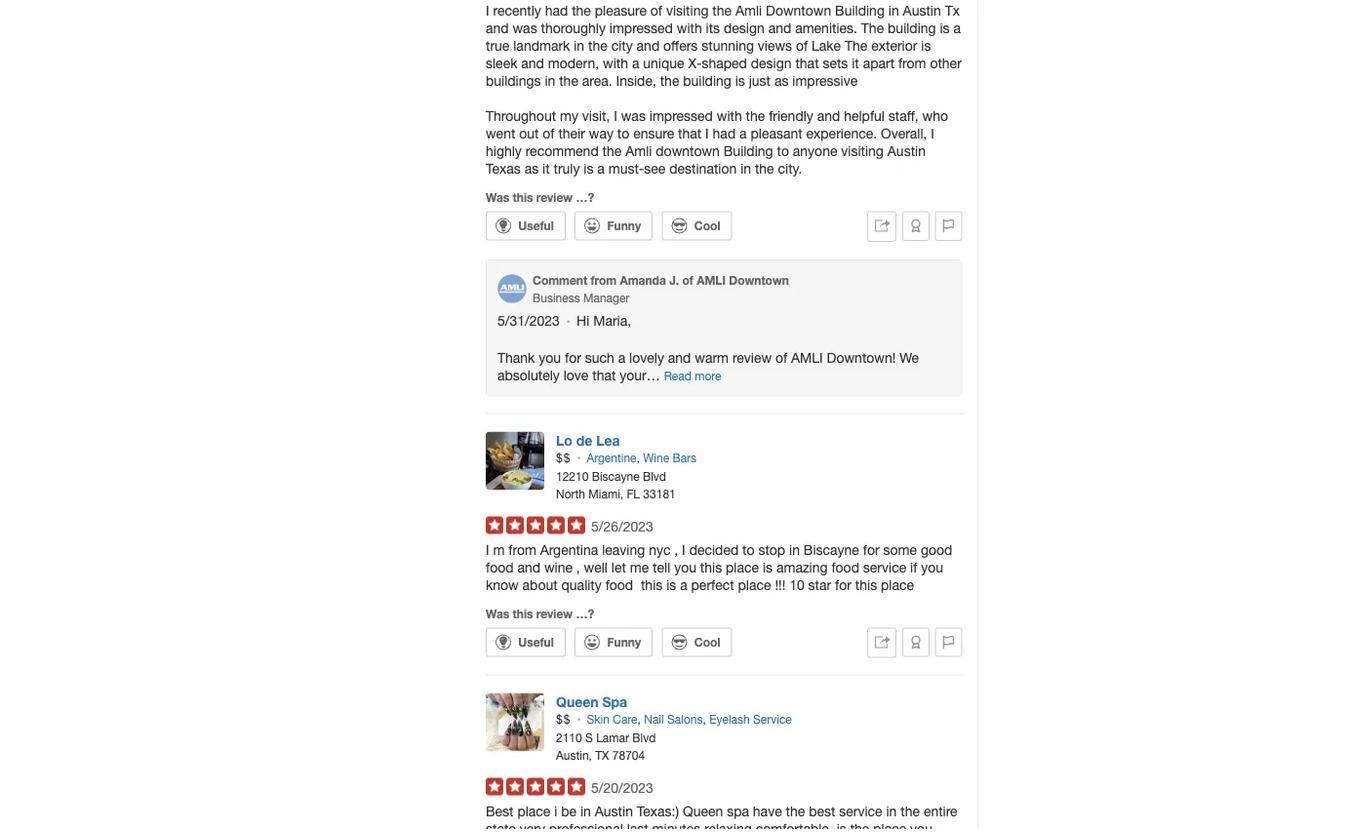 Task type: describe. For each thing, give the bounding box(es) containing it.
a inside thank you for such a lovely and warm review of amli downtown! we absolutely love that your…
[[618, 349, 626, 365]]

know
[[486, 576, 519, 592]]

nail
[[644, 713, 664, 726]]

building inside i recently had the pleasure of visiting the amli downtown building in austin tx and was thoroughly impressed with its design and amenities. the building is a true landmark in the city and offers stunning views of lake the exterior is sleek and modern, with a unique x-shaped design that sets it apart from other buildings in the area. inside, the building is just as impressive
[[835, 2, 885, 18]]

good
[[921, 541, 952, 557]]

i down who
[[931, 125, 935, 141]]

1 horizontal spatial with
[[677, 20, 702, 36]]

amli inside i recently had the pleasure of visiting the amli downtown building in austin tx and was thoroughly impressed with its design and amenities. the building is a true landmark in the city and offers stunning views of lake the exterior is sleek and modern, with a unique x-shaped design that sets it apart from other buildings in the area. inside, the building is just as impressive
[[736, 2, 762, 18]]

1 useful link from the top
[[486, 211, 566, 240]]

of inside thank you for such a lovely and warm review of amli downtown! we absolutely love that your…
[[776, 349, 787, 365]]

amanda
[[620, 273, 666, 287]]

city.
[[778, 160, 802, 176]]

2 vertical spatial for
[[835, 576, 852, 592]]

place down decided
[[726, 559, 759, 575]]

i up downtown
[[705, 125, 709, 141]]

it inside throughout my visit, i was impressed with the friendly and helpful staff, who went out of their way to ensure that i had a pleasant experience. overall, i highly recommend the amli downtown building to anyone visiting austin texas as it truly is a must-see destination in the city.
[[542, 160, 550, 176]]

cool link for funny link for first useful link from the top of the page
[[662, 211, 732, 240]]

best
[[809, 803, 835, 819]]

0 horizontal spatial food
[[486, 559, 514, 575]]

the down 'unique'
[[660, 72, 679, 88]]

anyone
[[793, 142, 837, 158]]

tx
[[945, 2, 960, 18]]

i inside i recently had the pleasure of visiting the amli downtown building in austin tx and was thoroughly impressed with its design and amenities. the building is a true landmark in the city and offers stunning views of lake the exterior is sleek and modern, with a unique x-shaped design that sets it apart from other buildings in the area. inside, the building is just as impressive
[[486, 2, 489, 18]]

the down 'modern,'
[[559, 72, 578, 88]]

amenities.
[[795, 20, 857, 36]]

the left city. on the right top of page
[[755, 160, 774, 176]]

de
[[576, 432, 593, 448]]

miami,
[[589, 487, 624, 501]]

queen spa image
[[486, 693, 544, 752]]

argentine link
[[587, 451, 637, 465]]

from inside i recently had the pleasure of visiting the amli downtown building in austin tx and was thoroughly impressed with its design and amenities. the building is a true landmark in the city and offers stunning views of lake the exterior is sleek and modern, with a unique x-shaped design that sets it apart from other buildings in the area. inside, the building is just as impressive
[[898, 55, 926, 71]]

had inside i recently had the pleasure of visiting the amli downtown building in austin tx and was thoroughly impressed with its design and amenities. the building is a true landmark in the city and offers stunning views of lake the exterior is sleek and modern, with a unique x-shaped design that sets it apart from other buildings in the area. inside, the building is just as impressive
[[545, 2, 568, 18]]

quality
[[561, 576, 602, 592]]

1 horizontal spatial food
[[605, 576, 633, 592]]

who
[[923, 107, 948, 123]]

service inside i m from argentina leaving nyc , i decided to stop in biscayne for some good food and wine , well let me tell you this place is amazing food service if you know about quality food  this is a perfect place !!! 10 star for this place
[[863, 559, 906, 575]]

wine
[[643, 451, 669, 465]]

experience.
[[806, 125, 877, 141]]

area.
[[582, 72, 612, 88]]

more
[[695, 369, 721, 382]]

business
[[533, 291, 580, 304]]

minutes
[[652, 821, 701, 829]]

pleasant
[[751, 125, 803, 141]]

lake
[[812, 37, 841, 53]]

from inside i m from argentina leaving nyc , i decided to stop in biscayne for some good food and wine , well let me tell you this place is amazing food service if you know about quality food  this is a perfect place !!! 10 star for this place
[[509, 541, 536, 557]]

useful for first useful link from the top of the page
[[518, 219, 554, 233]]

0 vertical spatial to
[[617, 125, 629, 141]]

funny for funny link for first useful link from the top of the page
[[607, 219, 641, 233]]

is left just
[[735, 72, 745, 88]]

1 horizontal spatial you
[[674, 559, 697, 575]]

this down the texas
[[513, 191, 533, 204]]

of left lake
[[796, 37, 808, 53]]

apart
[[863, 55, 895, 71]]

had inside throughout my visit, i was impressed with the friendly and helpful staff, who went out of their way to ensure that i had a pleasant experience. overall, i highly recommend the amli downtown building to anyone visiting austin texas as it truly is a must-see destination in the city.
[[713, 125, 736, 141]]

2 useful link from the top
[[486, 628, 566, 657]]

the up its
[[712, 2, 732, 18]]

nail salons link
[[644, 713, 703, 726]]

funny link for first useful link from the top of the page
[[575, 211, 653, 240]]

if
[[910, 559, 917, 575]]

and down landmark
[[521, 55, 544, 71]]

impressed inside throughout my visit, i was impressed with the friendly and helpful staff, who went out of their way to ensure that i had a pleasant experience. overall, i highly recommend the amli downtown building to anyone visiting austin texas as it truly is a must-see destination in the city.
[[650, 107, 713, 123]]

ensure
[[633, 125, 674, 141]]

went
[[486, 125, 515, 141]]

last
[[627, 821, 648, 829]]

0 horizontal spatial queen
[[556, 694, 599, 710]]

place down if
[[881, 576, 914, 592]]

some
[[883, 541, 917, 557]]

spa
[[602, 694, 627, 710]]

5/26/2023
[[591, 518, 653, 534]]

, left the well
[[576, 559, 580, 575]]

skin care link
[[587, 713, 638, 726]]

of inside throughout my visit, i was impressed with the friendly and helpful staff, who went out of their way to ensure that i had a pleasant experience. overall, i highly recommend the amli downtown building to anyone visiting austin texas as it truly is a must-see destination in the city.
[[543, 125, 555, 141]]

is up the other
[[921, 37, 931, 53]]

other
[[930, 55, 962, 71]]

blvd inside 2110 s lamar blvd austin, tx 78704
[[632, 731, 656, 745]]

professional
[[549, 821, 623, 829]]

$$ for queen
[[556, 713, 571, 726]]

well
[[584, 559, 608, 575]]

relaxing
[[704, 821, 752, 829]]

spa
[[727, 803, 749, 819]]

this down about
[[513, 607, 533, 621]]

service
[[753, 713, 792, 726]]

have
[[753, 803, 782, 819]]

, right nyc
[[674, 541, 678, 557]]

offers
[[663, 37, 698, 53]]

nyc
[[649, 541, 671, 557]]

decided
[[689, 541, 739, 557]]

manager
[[583, 291, 630, 304]]

in up 'modern,'
[[574, 37, 585, 53]]

skin care , nail salons , eyelash service
[[587, 713, 792, 726]]

absolutely
[[498, 367, 560, 383]]

lamar
[[596, 731, 629, 745]]

for inside thank you for such a lovely and warm review of amli downtown! we absolutely love that your…
[[565, 349, 581, 365]]

blvd inside 12210 biscayne blvd north miami, fl 33181
[[643, 470, 666, 483]]

queen spa
[[556, 694, 627, 710]]

i right nyc
[[682, 541, 686, 557]]

is down tell
[[666, 576, 676, 592]]

highly
[[486, 142, 522, 158]]

downtown
[[656, 142, 720, 158]]

downtown inside i recently had the pleasure of visiting the amli downtown building in austin tx and was thoroughly impressed with its design and amenities. the building is a true landmark in the city and offers stunning views of lake the exterior is sleek and modern, with a unique x-shaped design that sets it apart from other buildings in the area. inside, the building is just as impressive
[[766, 2, 831, 18]]

78704
[[612, 749, 645, 763]]

wine
[[544, 559, 573, 575]]

leaving
[[602, 541, 645, 557]]

2 horizontal spatial you
[[921, 559, 943, 575]]

austin inside i recently had the pleasure of visiting the amli downtown building in austin tx and was thoroughly impressed with its design and amenities. the building is a true landmark in the city and offers stunning views of lake the exterior is sleek and modern, with a unique x-shaped design that sets it apart from other buildings in the area. inside, the building is just as impressive
[[903, 2, 941, 18]]

, left eyelash
[[703, 713, 706, 726]]

perfect
[[691, 576, 734, 592]]

landmark
[[513, 37, 570, 53]]

read more
[[664, 369, 721, 382]]

place left !!!
[[738, 576, 771, 592]]

a inside i m from argentina leaving nyc , i decided to stop in biscayne for some good food and wine , well let me tell you this place is amazing food service if you know about quality food  this is a perfect place !!! 10 star for this place
[[680, 576, 687, 592]]

that inside i recently had the pleasure of visiting the amli downtown building in austin tx and was thoroughly impressed with its design and amenities. the building is a true landmark in the city and offers stunning views of lake the exterior is sleek and modern, with a unique x-shaped design that sets it apart from other buildings in the area. inside, the building is just as impressive
[[795, 55, 819, 71]]

just
[[749, 72, 771, 88]]

hi
[[577, 312, 590, 329]]

my
[[560, 107, 578, 123]]

the right comfortable
[[850, 821, 870, 829]]

place up very
[[517, 803, 551, 819]]

was inside i recently had the pleasure of visiting the amli downtown building in austin tx and was thoroughly impressed with its design and amenities. the building is a true landmark in the city and offers stunning views of lake the exterior is sleek and modern, with a unique x-shaped design that sets it apart from other buildings in the area. inside, the building is just as impressive
[[513, 20, 537, 36]]

you inside thank you for such a lovely and warm review of amli downtown! we absolutely love that your…
[[539, 349, 561, 365]]

lo de lea image
[[486, 431, 544, 490]]

throughout my visit, i was impressed with the friendly and helpful staff, who went out of their way to ensure that i had a pleasant experience. overall, i highly recommend the amli downtown building to anyone visiting austin texas as it truly is a must-see destination in the city.
[[486, 107, 948, 176]]

best
[[486, 803, 514, 819]]

5.0 star rating image for i
[[486, 778, 585, 796]]

friendly
[[769, 107, 813, 123]]

and up views at the top of page
[[768, 20, 791, 36]]

the left city
[[588, 37, 608, 53]]

that inside thank you for such a lovely and warm review of amli downtown! we absolutely love that your…
[[592, 367, 616, 383]]

visiting inside i recently had the pleasure of visiting the amli downtown building in austin tx and was thoroughly impressed with its design and amenities. the building is a true landmark in the city and offers stunning views of lake the exterior is sleek and modern, with a unique x-shaped design that sets it apart from other buildings in the area. inside, the building is just as impressive
[[666, 2, 709, 18]]

0 horizontal spatial building
[[683, 72, 731, 88]]

j.
[[669, 273, 679, 287]]

state
[[486, 821, 516, 829]]

is down tx
[[940, 20, 950, 36]]

1 vertical spatial design
[[751, 55, 792, 71]]

that inside throughout my visit, i was impressed with the friendly and helpful staff, who went out of their way to ensure that i had a pleasant experience. overall, i highly recommend the amli downtown building to anyone visiting austin texas as it truly is a must-see destination in the city.
[[678, 125, 702, 141]]

cool for funny link for first useful link from the top of the page's "cool" link
[[694, 219, 720, 233]]

the left entire
[[901, 803, 920, 819]]

5/31/2023
[[498, 312, 564, 329]]

amli inside comment from amanda j. of amli downtown business manager
[[697, 273, 726, 287]]

thoroughly
[[541, 20, 606, 36]]

in inside i m from argentina leaving nyc , i decided to stop in biscayne for some good food and wine , well let me tell you this place is amazing food service if you know about quality food  this is a perfect place !!! 10 star for this place
[[789, 541, 800, 557]]

to inside i m from argentina leaving nyc , i decided to stop in biscayne for some good food and wine , well let me tell you this place is amazing food service if you know about quality food  this is a perfect place !!! 10 star for this place
[[742, 541, 755, 557]]

staff,
[[889, 107, 919, 123]]

as inside i recently had the pleasure of visiting the amli downtown building in austin tx and was thoroughly impressed with its design and amenities. the building is a true landmark in the city and offers stunning views of lake the exterior is sleek and modern, with a unique x-shaped design that sets it apart from other buildings in the area. inside, the building is just as impressive
[[774, 72, 789, 88]]

maria,
[[593, 312, 631, 329]]

out
[[519, 125, 539, 141]]

city
[[611, 37, 633, 53]]

biscayne inside i m from argentina leaving nyc , i decided to stop in biscayne for some good food and wine , well let me tell you this place is amazing food service if you know about quality food  this is a perfect place !!! 10 star for this place
[[804, 541, 859, 557]]

destination
[[669, 160, 737, 176]]

10
[[789, 576, 805, 592]]

amli inside throughout my visit, i was impressed with the friendly and helpful staff, who went out of their way to ensure that i had a pleasant experience. overall, i highly recommend the amli downtown building to anyone visiting austin texas as it truly is a must-see destination in the city.
[[626, 142, 652, 158]]

hi maria,
[[577, 312, 631, 329]]

salons
[[667, 713, 703, 726]]

bars
[[673, 451, 697, 465]]

wine bars link
[[643, 451, 697, 465]]

stunning
[[702, 37, 754, 53]]

i
[[554, 803, 557, 819]]

amli inside thank you for such a lovely and warm review of amli downtown! we absolutely love that your…
[[791, 349, 823, 365]]

in left entire
[[886, 803, 897, 819]]

, left wine
[[637, 451, 640, 465]]

i left m
[[486, 541, 489, 557]]

of right pleasure
[[651, 2, 662, 18]]

argentine
[[587, 451, 637, 465]]

place right comfortable
[[873, 821, 907, 829]]

service inside best place i be in austin texas:) queen spa have the best service in the entire state very professional last minutes relaxing comfortable  is the place yo
[[839, 803, 883, 819]]

the up 'thoroughly'
[[572, 2, 591, 18]]

way
[[589, 125, 614, 141]]



Task type: locate. For each thing, give the bounding box(es) containing it.
in up exterior
[[889, 2, 899, 18]]

1 vertical spatial was
[[621, 107, 646, 123]]

austin,
[[556, 749, 592, 763]]

5.0 star rating image up argentina
[[486, 516, 585, 534]]

1 vertical spatial queen
[[683, 803, 723, 819]]

2 5.0 star rating image from the top
[[486, 778, 585, 796]]

0 horizontal spatial with
[[603, 55, 628, 71]]

0 horizontal spatial biscayne
[[592, 470, 640, 483]]

1 horizontal spatial had
[[713, 125, 736, 141]]

0 horizontal spatial you
[[539, 349, 561, 365]]

0 horizontal spatial amli
[[697, 273, 726, 287]]

modern,
[[548, 55, 599, 71]]

unique
[[643, 55, 684, 71]]

its
[[706, 20, 720, 36]]

we
[[900, 349, 919, 365]]

you down the good
[[921, 559, 943, 575]]

funny link for second useful link
[[575, 628, 653, 657]]

0 horizontal spatial was
[[513, 20, 537, 36]]

to left stop
[[742, 541, 755, 557]]

in right destination
[[741, 160, 751, 176]]

austin
[[903, 2, 941, 18], [888, 142, 926, 158], [595, 803, 633, 819]]

very
[[520, 821, 545, 829]]

1 funny link from the top
[[575, 211, 653, 240]]

1 vertical spatial amli
[[626, 142, 652, 158]]

you up absolutely
[[539, 349, 561, 365]]

design up stunning
[[724, 20, 765, 36]]

2 horizontal spatial food
[[832, 559, 859, 575]]

is right "truly"
[[584, 160, 594, 176]]

this up perfect
[[700, 559, 722, 575]]

1 vertical spatial as
[[525, 160, 539, 176]]

review down about
[[536, 607, 573, 621]]

for up love
[[565, 349, 581, 365]]

funny link down must-
[[575, 211, 653, 240]]

1 horizontal spatial as
[[774, 72, 789, 88]]

the up exterior
[[861, 20, 884, 36]]

2 horizontal spatial for
[[863, 541, 880, 557]]

0 horizontal spatial to
[[617, 125, 629, 141]]

funny for funny link related to second useful link
[[607, 635, 641, 649]]

thank you for such a lovely and warm review of amli downtown! we absolutely love that your…
[[498, 349, 919, 383]]

i left recently
[[486, 2, 489, 18]]

argentine , wine bars
[[587, 451, 697, 465]]

2 $$ from the top
[[556, 713, 571, 726]]

0 vertical spatial austin
[[903, 2, 941, 18]]

was up ensure
[[621, 107, 646, 123]]

0 vertical spatial for
[[565, 349, 581, 365]]

0 vertical spatial with
[[677, 20, 702, 36]]

truly
[[554, 160, 580, 176]]

cool down perfect
[[694, 635, 720, 649]]

1 horizontal spatial building
[[888, 20, 936, 36]]

service right best
[[839, 803, 883, 819]]

1 5.0 star rating image from the top
[[486, 516, 585, 534]]

1 vertical spatial was
[[486, 607, 509, 621]]

the
[[861, 20, 884, 36], [845, 37, 868, 53]]

2 vertical spatial with
[[717, 107, 742, 123]]

that down such
[[592, 367, 616, 383]]

1 vertical spatial 5.0 star rating image
[[486, 778, 585, 796]]

2 vertical spatial that
[[592, 367, 616, 383]]

1 vertical spatial downtown
[[729, 273, 789, 287]]

had up 'thoroughly'
[[545, 2, 568, 18]]

building up exterior
[[888, 20, 936, 36]]

love
[[564, 367, 589, 383]]

review for funny link related to second useful link
[[536, 607, 573, 621]]

overall,
[[881, 125, 927, 141]]

downtown up amenities. at the top
[[766, 2, 831, 18]]

lovely
[[629, 349, 664, 365]]

2 cool from the top
[[694, 635, 720, 649]]

funny up amanda in the top of the page
[[607, 219, 641, 233]]

was for second useful link
[[486, 607, 509, 621]]

as right just
[[774, 72, 789, 88]]

2110
[[556, 731, 582, 745]]

amli
[[736, 2, 762, 18], [626, 142, 652, 158]]

0 vertical spatial amli
[[697, 273, 726, 287]]

1 was from the top
[[486, 191, 509, 204]]

the up pleasant
[[746, 107, 765, 123]]

2 vertical spatial from
[[509, 541, 536, 557]]

austin inside throughout my visit, i was impressed with the friendly and helpful staff, who went out of their way to ensure that i had a pleasant experience. overall, i highly recommend the amli downtown building to anyone visiting austin texas as it truly is a must-see destination in the city.
[[888, 142, 926, 158]]

2 was from the top
[[486, 607, 509, 621]]

in up professional
[[580, 803, 591, 819]]

best place i be in austin texas:) queen spa have the best service in the entire state very professional last minutes relaxing comfortable  is the place yo
[[486, 803, 958, 829]]

as inside throughout my visit, i was impressed with the friendly and helpful staff, who went out of their way to ensure that i had a pleasant experience. overall, i highly recommend the amli downtown building to anyone visiting austin texas as it truly is a must-see destination in the city.
[[525, 160, 539, 176]]

impressive
[[792, 72, 858, 88]]

building up amenities. at the top
[[835, 2, 885, 18]]

the up comfortable
[[786, 803, 805, 819]]

1 vertical spatial impressed
[[650, 107, 713, 123]]

was for first useful link from the top of the page
[[486, 191, 509, 204]]

inside,
[[616, 72, 656, 88]]

from up manager
[[591, 273, 617, 287]]

cool link for funny link related to second useful link
[[662, 628, 732, 657]]

1 vertical spatial funny link
[[575, 628, 653, 657]]

m
[[493, 541, 505, 557]]

is down stop
[[763, 559, 773, 575]]

1 vertical spatial biscayne
[[804, 541, 859, 557]]

funny link up spa
[[575, 628, 653, 657]]

2110 s lamar blvd austin, tx 78704
[[556, 731, 656, 763]]

1 $$ from the top
[[556, 451, 571, 465]]

care
[[613, 713, 638, 726]]

0 vertical spatial biscayne
[[592, 470, 640, 483]]

12210
[[556, 470, 589, 483]]

0 vertical spatial that
[[795, 55, 819, 71]]

1 vertical spatial building
[[724, 142, 773, 158]]

and up about
[[517, 559, 540, 575]]

0 horizontal spatial building
[[724, 142, 773, 158]]

2 vertical spatial austin
[[595, 803, 633, 819]]

food right amazing
[[832, 559, 859, 575]]

it inside i recently had the pleasure of visiting the amli downtown building in austin tx and was thoroughly impressed with its design and amenities. the building is a true landmark in the city and offers stunning views of lake the exterior is sleek and modern, with a unique x-shaped design that sets it apart from other buildings in the area. inside, the building is just as impressive
[[852, 55, 859, 71]]

service down some
[[863, 559, 906, 575]]

0 vertical spatial review
[[536, 191, 573, 204]]

i right visit,
[[614, 107, 617, 123]]

1 vertical spatial with
[[603, 55, 628, 71]]

queen inside best place i be in austin texas:) queen spa have the best service in the entire state very professional last minutes relaxing comfortable  is the place yo
[[683, 803, 723, 819]]

read
[[664, 369, 692, 382]]

0 vertical spatial had
[[545, 2, 568, 18]]

1 cool from the top
[[694, 219, 720, 233]]

and up experience.
[[817, 107, 840, 123]]

comfortable
[[756, 821, 829, 829]]

lea
[[596, 432, 620, 448]]

0 vertical spatial funny
[[607, 219, 641, 233]]

thank
[[498, 349, 535, 365]]

1 vertical spatial blvd
[[632, 731, 656, 745]]

impressed inside i recently had the pleasure of visiting the amli downtown building in austin tx and was thoroughly impressed with its design and amenities. the building is a true landmark in the city and offers stunning views of lake the exterior is sleek and modern, with a unique x-shaped design that sets it apart from other buildings in the area. inside, the building is just as impressive
[[610, 20, 673, 36]]

visiting inside throughout my visit, i was impressed with the friendly and helpful staff, who went out of their way to ensure that i had a pleasant experience. overall, i highly recommend the amli downtown building to anyone visiting austin texas as it truly is a must-see destination in the city.
[[841, 142, 884, 158]]

queen
[[556, 694, 599, 710], [683, 803, 723, 819]]

downtown inside comment from amanda j. of amli downtown business manager
[[729, 273, 789, 287]]

2 horizontal spatial from
[[898, 55, 926, 71]]

entire
[[924, 803, 958, 819]]

1 horizontal spatial was
[[621, 107, 646, 123]]

1 horizontal spatial from
[[591, 273, 617, 287]]

2 cool link from the top
[[662, 628, 732, 657]]

building
[[888, 20, 936, 36], [683, 72, 731, 88]]

was this review …? down about
[[486, 607, 594, 621]]

that
[[795, 55, 819, 71], [678, 125, 702, 141], [592, 367, 616, 383]]

of
[[651, 2, 662, 18], [796, 37, 808, 53], [543, 125, 555, 141], [682, 273, 693, 287], [776, 349, 787, 365]]

1 horizontal spatial to
[[742, 541, 755, 557]]

0 vertical spatial queen
[[556, 694, 599, 710]]

…? for funny link for first useful link from the top of the page
[[576, 191, 594, 204]]

was this review …? for second useful link
[[486, 607, 594, 621]]

0 vertical spatial was this review …?
[[486, 191, 594, 204]]

1 horizontal spatial building
[[835, 2, 885, 18]]

skin
[[587, 713, 610, 726]]

0 vertical spatial the
[[861, 20, 884, 36]]

was
[[513, 20, 537, 36], [621, 107, 646, 123]]

from inside comment from amanda j. of amli downtown business manager
[[591, 273, 617, 287]]

1 vertical spatial amli
[[791, 349, 823, 365]]

cool link down perfect
[[662, 628, 732, 657]]

0 vertical spatial as
[[774, 72, 789, 88]]

useful
[[518, 219, 554, 233], [518, 635, 554, 649]]

and up read
[[668, 349, 691, 365]]

1 vertical spatial cool
[[694, 635, 720, 649]]

0 vertical spatial building
[[888, 20, 936, 36]]

was inside throughout my visit, i was impressed with the friendly and helpful staff, who went out of their way to ensure that i had a pleasant experience. overall, i highly recommend the amli downtown building to anyone visiting austin texas as it truly is a must-see destination in the city.
[[621, 107, 646, 123]]

0 horizontal spatial visiting
[[666, 2, 709, 18]]

from down exterior
[[898, 55, 926, 71]]

1 vertical spatial visiting
[[841, 142, 884, 158]]

0 vertical spatial useful
[[518, 219, 554, 233]]

2 useful from the top
[[518, 635, 554, 649]]

1 was this review …? from the top
[[486, 191, 594, 204]]

this right 'star'
[[855, 576, 877, 592]]

i recently had the pleasure of visiting the amli downtown building in austin tx and was thoroughly impressed with its design and amenities. the building is a true landmark in the city and offers stunning views of lake the exterior is sleek and modern, with a unique x-shaped design that sets it apart from other buildings in the area. inside, the building is just as impressive
[[486, 2, 962, 88]]

2 was this review …? from the top
[[486, 607, 594, 621]]

visiting up its
[[666, 2, 709, 18]]

of right "out"
[[543, 125, 555, 141]]

0 vertical spatial blvd
[[643, 470, 666, 483]]

food down m
[[486, 559, 514, 575]]

…? for funny link related to second useful link
[[576, 607, 594, 621]]

33181
[[643, 487, 676, 501]]

a down tx
[[954, 20, 961, 36]]

for
[[565, 349, 581, 365], [863, 541, 880, 557], [835, 576, 852, 592]]

1 vertical spatial it
[[542, 160, 550, 176]]

0 vertical spatial it
[[852, 55, 859, 71]]

a left must-
[[597, 160, 605, 176]]

design
[[724, 20, 765, 36], [751, 55, 792, 71]]

from right m
[[509, 541, 536, 557]]

with down shaped
[[717, 107, 742, 123]]

with up the offers
[[677, 20, 702, 36]]

impressed up city
[[610, 20, 673, 36]]

and inside i m from argentina leaving nyc , i decided to stop in biscayne for some good food and wine , well let me tell you this place is amazing food service if you know about quality food  this is a perfect place !!! 10 star for this place
[[517, 559, 540, 575]]

and inside throughout my visit, i was impressed with the friendly and helpful staff, who went out of their way to ensure that i had a pleasant experience. overall, i highly recommend the amli downtown building to anyone visiting austin texas as it truly is a must-see destination in the city.
[[817, 107, 840, 123]]

views
[[758, 37, 792, 53]]

comment from amanda j. of amli downtown business manager
[[533, 273, 789, 304]]

sleek
[[486, 55, 517, 71]]

5.0 star rating image
[[486, 516, 585, 534], [486, 778, 585, 796]]

0 horizontal spatial amli
[[626, 142, 652, 158]]

as right the texas
[[525, 160, 539, 176]]

2 …? from the top
[[576, 607, 594, 621]]

$$ down lo
[[556, 451, 571, 465]]

visiting
[[666, 2, 709, 18], [841, 142, 884, 158]]

amli left downtown!
[[791, 349, 823, 365]]

let
[[612, 559, 626, 575]]

0 vertical spatial visiting
[[666, 2, 709, 18]]

building down x- at the right of the page
[[683, 72, 731, 88]]

1 useful from the top
[[518, 219, 554, 233]]

1 horizontal spatial for
[[835, 576, 852, 592]]

and inside thank you for such a lovely and warm review of amli downtown! we absolutely love that your…
[[668, 349, 691, 365]]

downtown!
[[827, 349, 896, 365]]

1 vertical spatial cool link
[[662, 628, 732, 657]]

0 vertical spatial amli
[[736, 2, 762, 18]]

a right such
[[618, 349, 626, 365]]

austin left tx
[[903, 2, 941, 18]]

0 vertical spatial service
[[863, 559, 906, 575]]

amli right "j."
[[697, 273, 726, 287]]

2 vertical spatial to
[[742, 541, 755, 557]]

0 vertical spatial impressed
[[610, 20, 673, 36]]

5.0 star rating image for from
[[486, 516, 585, 534]]

useful link down about
[[486, 628, 566, 657]]

0 vertical spatial funny link
[[575, 211, 653, 240]]

to right way
[[617, 125, 629, 141]]

1 …? from the top
[[576, 191, 594, 204]]

cool for "cool" link related to funny link related to second useful link
[[694, 635, 720, 649]]

buildings
[[486, 72, 541, 88]]

a left pleasant
[[740, 125, 747, 141]]

1 vertical spatial $$
[[556, 713, 571, 726]]

argentina
[[540, 541, 598, 557]]

$$ for lo
[[556, 451, 571, 465]]

0 vertical spatial downtown
[[766, 2, 831, 18]]

biscayne inside 12210 biscayne blvd north miami, fl 33181
[[592, 470, 640, 483]]

such
[[585, 349, 614, 365]]

0 horizontal spatial that
[[592, 367, 616, 383]]

0 vertical spatial was
[[513, 20, 537, 36]]

amli up stunning
[[736, 2, 762, 18]]

that up downtown
[[678, 125, 702, 141]]

12210 biscayne blvd north miami, fl 33181
[[556, 470, 676, 501]]

was this review …? for first useful link from the top of the page
[[486, 191, 594, 204]]

, left the nail on the left bottom of page
[[638, 713, 641, 726]]

is inside throughout my visit, i was impressed with the friendly and helpful staff, who went out of their way to ensure that i had a pleasant experience. overall, i highly recommend the amli downtown building to anyone visiting austin texas as it truly is a must-see destination in the city.
[[584, 160, 594, 176]]

their
[[558, 125, 585, 141]]

cool
[[694, 219, 720, 233], [694, 635, 720, 649]]

1 vertical spatial building
[[683, 72, 731, 88]]

it left "truly"
[[542, 160, 550, 176]]

1 vertical spatial review
[[733, 349, 772, 365]]

0 horizontal spatial for
[[565, 349, 581, 365]]

eyelash
[[709, 713, 750, 726]]

0 horizontal spatial had
[[545, 2, 568, 18]]

review for funny link for first useful link from the top of the page
[[536, 191, 573, 204]]

shaped
[[702, 55, 747, 71]]

1 horizontal spatial visiting
[[841, 142, 884, 158]]

had
[[545, 2, 568, 18], [713, 125, 736, 141]]

in inside throughout my visit, i was impressed with the friendly and helpful staff, who went out of their way to ensure that i had a pleasant experience. overall, i highly recommend the amli downtown building to anyone visiting austin texas as it truly is a must-see destination in the city.
[[741, 160, 751, 176]]

0 vertical spatial cool
[[694, 219, 720, 233]]

with inside throughout my visit, i was impressed with the friendly and helpful staff, who went out of their way to ensure that i had a pleasant experience. overall, i highly recommend the amli downtown building to anyone visiting austin texas as it truly is a must-see destination in the city.
[[717, 107, 742, 123]]

food down let
[[605, 576, 633, 592]]

service
[[863, 559, 906, 575], [839, 803, 883, 819]]

review inside thank you for such a lovely and warm review of amli downtown! we absolutely love that your…
[[733, 349, 772, 365]]

0 vertical spatial building
[[835, 2, 885, 18]]

was this review …?
[[486, 191, 594, 204], [486, 607, 594, 621]]

your…
[[620, 367, 660, 383]]

0 vertical spatial useful link
[[486, 211, 566, 240]]

0 vertical spatial design
[[724, 20, 765, 36]]

tx
[[595, 749, 609, 763]]

1 funny from the top
[[607, 219, 641, 233]]

a up "inside,"
[[632, 55, 639, 71]]

1 vertical spatial …?
[[576, 607, 594, 621]]

from
[[898, 55, 926, 71], [591, 273, 617, 287], [509, 541, 536, 557]]

austin inside best place i be in austin texas:) queen spa have the best service in the entire state very professional last minutes relaxing comfortable  is the place yo
[[595, 803, 633, 819]]

fl
[[627, 487, 640, 501]]

1 horizontal spatial it
[[852, 55, 859, 71]]

impressed up ensure
[[650, 107, 713, 123]]

amanda j. image
[[498, 274, 527, 303]]

useful for second useful link
[[518, 635, 554, 649]]

you right tell
[[674, 559, 697, 575]]

impressed
[[610, 20, 673, 36], [650, 107, 713, 123]]

,
[[637, 451, 640, 465], [674, 541, 678, 557], [576, 559, 580, 575], [638, 713, 641, 726], [703, 713, 706, 726]]

5.0 star rating image up i
[[486, 778, 585, 796]]

1 horizontal spatial amli
[[791, 349, 823, 365]]

1 vertical spatial the
[[845, 37, 868, 53]]

funny
[[607, 219, 641, 233], [607, 635, 641, 649]]

you
[[539, 349, 561, 365], [674, 559, 697, 575], [921, 559, 943, 575]]

biscayne down argentine link
[[592, 470, 640, 483]]

me
[[630, 559, 649, 575]]

1 cool link from the top
[[662, 211, 732, 240]]

review down "truly"
[[536, 191, 573, 204]]

2 funny link from the top
[[575, 628, 653, 657]]

was down know
[[486, 607, 509, 621]]

tell
[[653, 559, 670, 575]]

1 horizontal spatial queen
[[683, 803, 723, 819]]

0 vertical spatial …?
[[576, 191, 594, 204]]

1 horizontal spatial that
[[678, 125, 702, 141]]

2 funny from the top
[[607, 635, 641, 649]]

visiting down experience.
[[841, 142, 884, 158]]

the up sets
[[845, 37, 868, 53]]

1 vertical spatial service
[[839, 803, 883, 819]]

amli up must-
[[626, 142, 652, 158]]

eyelash service link
[[709, 713, 792, 726]]

i
[[486, 2, 489, 18], [614, 107, 617, 123], [705, 125, 709, 141], [931, 125, 935, 141], [486, 541, 489, 557], [682, 541, 686, 557]]

s
[[585, 731, 593, 745]]

building inside throughout my visit, i was impressed with the friendly and helpful staff, who went out of their way to ensure that i had a pleasant experience. overall, i highly recommend the amli downtown building to anyone visiting austin texas as it truly is a must-see destination in the city.
[[724, 142, 773, 158]]

the down way
[[602, 142, 622, 158]]

in down 'modern,'
[[545, 72, 555, 88]]

2 horizontal spatial to
[[777, 142, 789, 158]]

north
[[556, 487, 585, 501]]

0 horizontal spatial as
[[525, 160, 539, 176]]

1 vertical spatial austin
[[888, 142, 926, 158]]

1 vertical spatial useful link
[[486, 628, 566, 657]]

exterior
[[871, 37, 917, 53]]

of inside comment from amanda j. of amli downtown business manager
[[682, 273, 693, 287]]

funny up spa
[[607, 635, 641, 649]]

and up 'unique'
[[637, 37, 660, 53]]

0 vertical spatial was
[[486, 191, 509, 204]]

and up "true" at the top left
[[486, 20, 509, 36]]

1 vertical spatial for
[[863, 541, 880, 557]]

0 vertical spatial 5.0 star rating image
[[486, 516, 585, 534]]

$$
[[556, 451, 571, 465], [556, 713, 571, 726]]

in up amazing
[[789, 541, 800, 557]]



Task type: vqa. For each thing, say whether or not it's contained in the screenshot.
top Cool
yes



